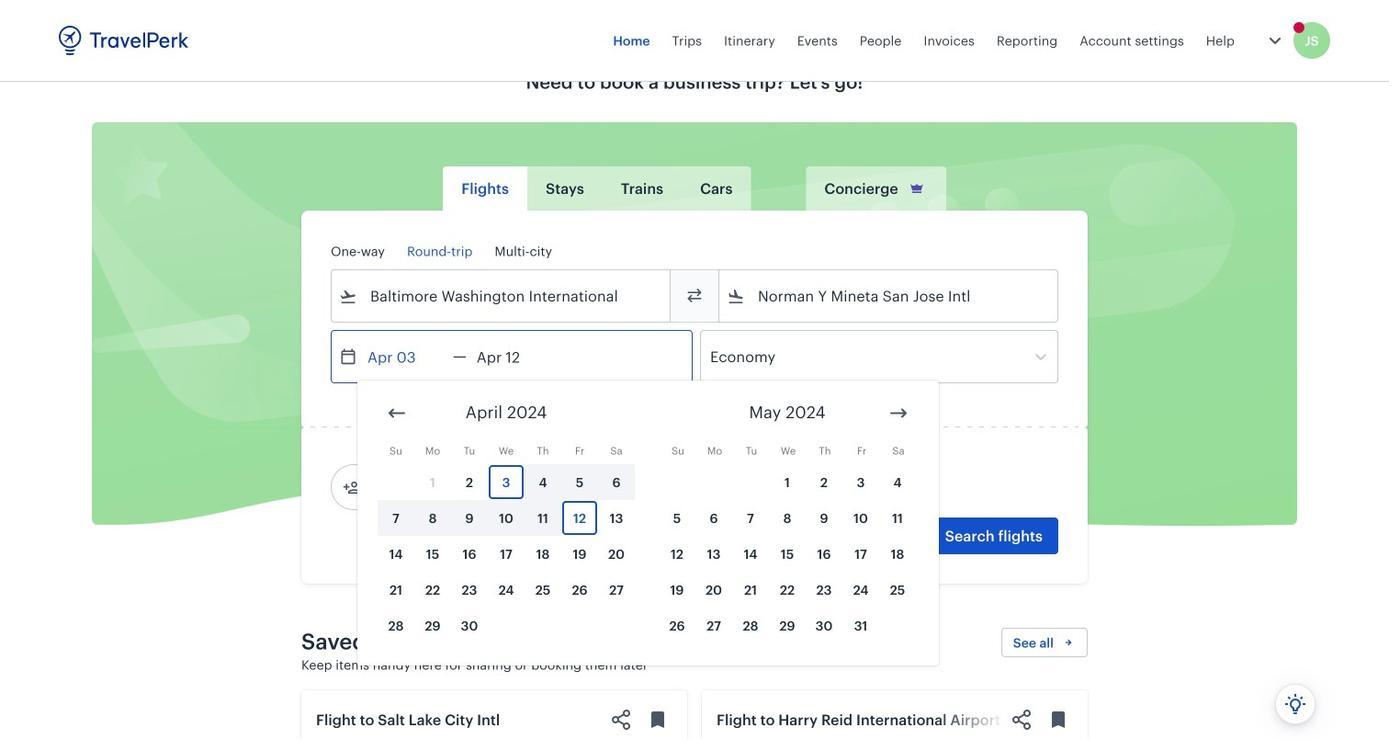 Task type: describe. For each thing, give the bounding box(es) containing it.
move backward to switch to the previous month. image
[[386, 402, 408, 424]]

From search field
[[358, 281, 646, 311]]

Return text field
[[467, 331, 562, 382]]



Task type: locate. For each thing, give the bounding box(es) containing it.
move forward to switch to the next month. image
[[888, 402, 910, 424]]

Add first traveler search field
[[361, 472, 552, 502]]

To search field
[[746, 281, 1034, 311]]

Depart text field
[[358, 331, 453, 382]]

calendar application
[[358, 381, 1390, 679]]



